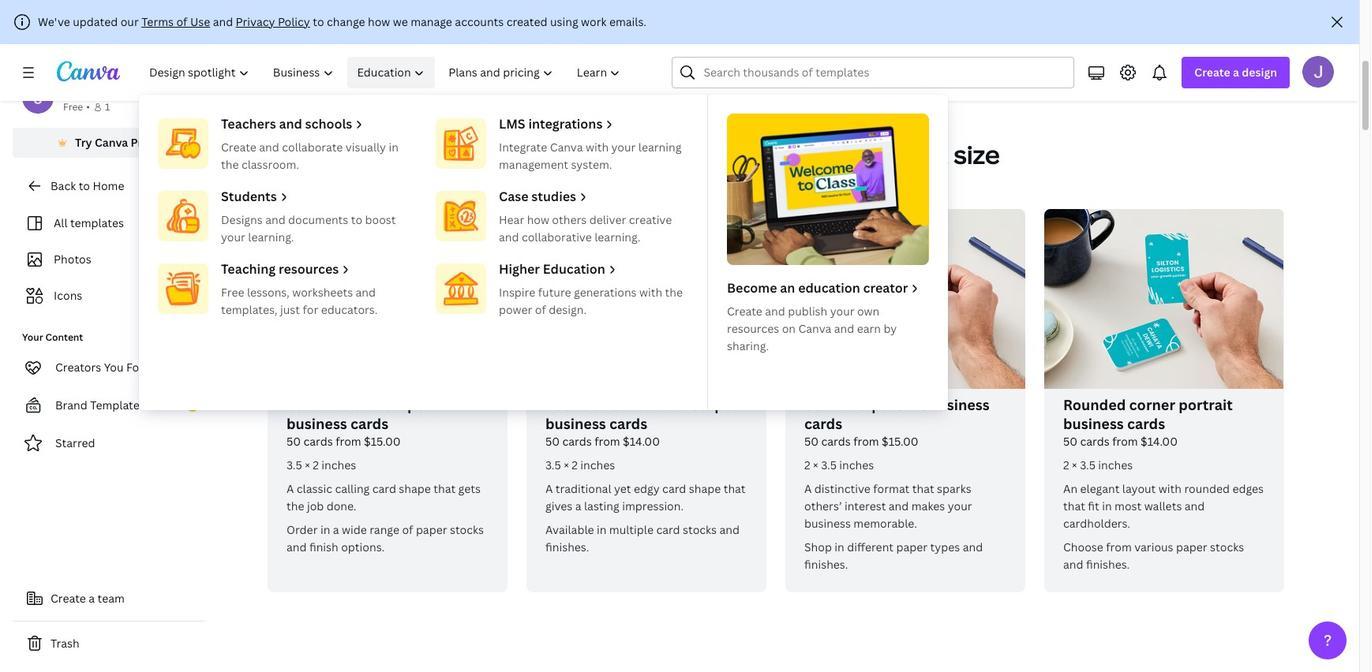 Task type: describe. For each thing, give the bounding box(es) containing it.
updated
[[73, 14, 118, 29]]

learning
[[639, 140, 682, 155]]

the inside create and collaborate visually in the classroom.
[[221, 157, 239, 172]]

brand templates link
[[13, 390, 205, 422]]

traditional
[[556, 482, 612, 497]]

by inside create and publish your own resources on canva and earn by sharing.
[[884, 321, 897, 336]]

future
[[538, 285, 571, 300]]

•
[[86, 100, 90, 114]]

a for standard portrait business cards
[[805, 482, 812, 497]]

fast
[[824, 35, 846, 50]]

wallets
[[1145, 499, 1182, 514]]

power
[[499, 302, 533, 317]]

back
[[51, 178, 76, 193]]

sharing.
[[727, 339, 769, 354]]

follow
[[126, 360, 161, 375]]

inches for standard landscape business cards
[[322, 458, 356, 473]]

interest
[[845, 499, 886, 514]]

$14.00 for portrait
[[1141, 434, 1178, 449]]

inches for rounded corner portrait business cards
[[1099, 458, 1133, 473]]

3.5 × 2 inches for cards
[[546, 458, 615, 473]]

easy
[[306, 35, 330, 50]]

you
[[104, 360, 124, 375]]

free for free •
[[63, 100, 83, 114]]

in for rounded corner landscape business cards
[[597, 523, 607, 538]]

2 × 3.5 inches for 50
[[805, 458, 874, 473]]

portrait inside rounded corner portrait business cards 50 cards from $14.00
[[1179, 396, 1233, 415]]

teaching resources
[[221, 261, 339, 278]]

change
[[327, 14, 365, 29]]

all templates link
[[22, 208, 196, 238]]

from inside choose from various paper stocks and finishes.
[[1107, 540, 1132, 555]]

and inside order in a wide range of paper stocks and finish options.
[[287, 540, 307, 555]]

photos link
[[22, 245, 196, 275]]

2 3.5 from the left
[[546, 458, 561, 473]]

of inside inspire future generations with the power of design.
[[535, 302, 546, 317]]

to right the back
[[79, 178, 90, 193]]

accounts
[[455, 14, 504, 29]]

how inside hear how others deliver creative and collaborative learning.
[[527, 212, 550, 227]]

templates,
[[221, 302, 278, 317]]

wide
[[342, 523, 367, 538]]

order
[[287, 523, 318, 538]]

photos
[[54, 252, 91, 267]]

makes
[[912, 499, 945, 514]]

eco-
[[565, 35, 589, 50]]

try canva pro
[[75, 135, 149, 150]]

50 inside rounded corner landscape business cards 50 cards from $14.00
[[546, 434, 560, 449]]

studies
[[532, 188, 576, 205]]

top level navigation element
[[139, 57, 948, 411]]

free lessons, worksheets and templates, just for educators.
[[221, 285, 378, 317]]

fast and free standard shipping
[[824, 35, 993, 50]]

templates
[[70, 216, 124, 231]]

elegant
[[1081, 482, 1120, 497]]

and inside "a distinctive format that sparks others' interest and makes your business memorable."
[[889, 499, 909, 514]]

your inside "a distinctive format that sparks others' interest and makes your business memorable."
[[948, 499, 973, 514]]

we've
[[38, 14, 70, 29]]

edgy
[[634, 482, 660, 497]]

icons
[[54, 288, 82, 303]]

to right 'easy'
[[333, 35, 344, 50]]

visually
[[346, 140, 386, 155]]

your inside create and publish your own resources on canva and earn by sharing.
[[830, 304, 855, 319]]

in for standard portrait business cards
[[835, 540, 845, 555]]

management
[[499, 157, 569, 172]]

3 3.5 from the left
[[821, 458, 837, 473]]

free
[[872, 35, 893, 50]]

generations
[[574, 285, 637, 300]]

designs
[[221, 212, 263, 227]]

standard for standard landscape business cards
[[287, 396, 351, 415]]

Search search field
[[704, 58, 1065, 88]]

create a team button
[[13, 584, 205, 615]]

icons link
[[22, 281, 196, 311]]

create a design
[[1195, 65, 1278, 80]]

standard for standard portrait business cards
[[805, 396, 869, 415]]

50 inside rounded corner portrait business cards 50 cards from $14.00
[[1064, 434, 1078, 449]]

business inside rounded corner portrait business cards 50 cards from $14.00
[[1064, 415, 1124, 434]]

students
[[221, 188, 277, 205]]

education inside dropdown button
[[357, 65, 411, 80]]

try
[[75, 135, 92, 150]]

with for an
[[1159, 482, 1182, 497]]

we've updated our terms of use and privacy policy to change how we manage accounts created using work emails.
[[38, 14, 647, 29]]

create for create and collaborate visually in the classroom.
[[221, 140, 257, 155]]

the inside inspire future generations with the power of design.
[[665, 285, 683, 300]]

done.
[[327, 499, 357, 514]]

landscape inside rounded corner landscape business cards 50 cards from $14.00
[[661, 396, 732, 415]]

$15.00 for portrait
[[882, 434, 919, 449]]

finishes. for standard portrait business cards
[[805, 558, 848, 573]]

and inside create and collaborate visually in the classroom.
[[259, 140, 279, 155]]

job
[[307, 499, 324, 514]]

brand templates
[[55, 398, 145, 413]]

$15.00 for landscape
[[364, 434, 401, 449]]

education
[[798, 280, 861, 297]]

in for standard landscape business cards
[[321, 523, 330, 538]]

finishes. for rounded corner portrait business cards
[[1087, 558, 1130, 573]]

education button
[[347, 57, 435, 88]]

× for standard landscape business cards
[[305, 458, 310, 473]]

lms
[[499, 115, 526, 133]]

business inside "a distinctive format that sparks others' interest and makes your business memorable."
[[805, 516, 851, 531]]

in inside an elegant layout with rounded edges that fit in most wallets and cardholders.
[[1103, 499, 1112, 514]]

impression.
[[622, 499, 684, 514]]

personal
[[63, 83, 110, 98]]

4 2 from the left
[[1064, 458, 1070, 473]]

collaborate
[[282, 140, 343, 155]]

4 3.5 from the left
[[1080, 458, 1096, 473]]

a distinctive format that sparks others' interest and makes your business memorable.
[[805, 482, 973, 531]]

educators.
[[321, 302, 378, 317]]

shop for shop in different paper types and finishes.
[[805, 540, 832, 555]]

hear
[[499, 212, 525, 227]]

card inside a traditional yet edgy card shape that gives a lasting impression.
[[663, 482, 686, 497]]

terms of use link
[[141, 14, 210, 29]]

50 inside the standard portrait business cards 50 cards from $15.00
[[805, 434, 819, 449]]

order in a wide range of paper stocks and finish options.
[[287, 523, 484, 555]]

create a team
[[51, 591, 125, 606]]

use
[[190, 14, 210, 29]]

try canva pro button
[[13, 128, 205, 158]]

various
[[1135, 540, 1174, 555]]

layout
[[1123, 482, 1156, 497]]

quality
[[676, 35, 714, 50]]

your
[[22, 331, 43, 344]]

and inside free lessons, worksheets and templates, just for educators.
[[356, 285, 376, 300]]

card for stocks
[[657, 523, 680, 538]]

rounded
[[1185, 482, 1230, 497]]

shipping
[[947, 35, 993, 50]]

gets
[[458, 482, 481, 497]]

design
[[1242, 65, 1278, 80]]

shop business cards by shape & size
[[552, 137, 1000, 171]]

yet
[[614, 482, 631, 497]]

sparks
[[937, 482, 972, 497]]

inspire
[[499, 285, 536, 300]]

publish
[[788, 304, 828, 319]]

customize
[[407, 35, 462, 50]]

to inside the designs and documents to boost your learning.
[[351, 212, 363, 227]]



Task type: vqa. For each thing, say whether or not it's contained in the screenshot.
"Manage"
yes



Task type: locate. For each thing, give the bounding box(es) containing it.
× up an
[[1072, 458, 1078, 473]]

standard landscape business cards image
[[268, 209, 508, 389]]

1 horizontal spatial $14.00
[[1141, 434, 1178, 449]]

1 vertical spatial the
[[665, 285, 683, 300]]

distinctive
[[815, 482, 871, 497]]

3.5 × 2 inches for 50
[[287, 458, 356, 473]]

create inside create and collaborate visually in the classroom.
[[221, 140, 257, 155]]

inches up distinctive
[[840, 458, 874, 473]]

in right fit
[[1103, 499, 1112, 514]]

free inside free lessons, worksheets and templates, just for educators.
[[221, 285, 244, 300]]

0 horizontal spatial the
[[221, 157, 239, 172]]

create down become
[[727, 304, 763, 319]]

2 3.5 × 2 inches from the left
[[546, 458, 615, 473]]

corner
[[612, 396, 658, 415], [1130, 396, 1176, 415]]

3 inches from the left
[[840, 458, 874, 473]]

an
[[1064, 482, 1078, 497]]

with up system.
[[586, 140, 609, 155]]

0 vertical spatial free
[[63, 100, 83, 114]]

learning. down deliver at the left top of page
[[595, 230, 641, 245]]

0 horizontal spatial how
[[368, 14, 390, 29]]

0 horizontal spatial shape
[[399, 482, 431, 497]]

paper right range
[[416, 523, 447, 538]]

2 horizontal spatial paper
[[1177, 540, 1208, 555]]

1 horizontal spatial $15.00
[[882, 434, 919, 449]]

a inside "a distinctive format that sparks others' interest and makes your business memorable."
[[805, 482, 812, 497]]

0 horizontal spatial stocks
[[450, 523, 484, 538]]

classroom.
[[242, 157, 299, 172]]

shape inside a classic calling card shape that gets the job done.
[[399, 482, 431, 497]]

2 standard from the left
[[805, 396, 869, 415]]

1 horizontal spatial shape
[[689, 482, 721, 497]]

0 vertical spatial shop
[[552, 137, 617, 171]]

0 horizontal spatial portrait
[[872, 396, 926, 415]]

business inside rounded corner landscape business cards 50 cards from $14.00
[[546, 415, 606, 434]]

a inside a traditional yet edgy card shape that gives a lasting impression.
[[546, 482, 553, 497]]

cardholders.
[[1064, 516, 1131, 531]]

from down standard portrait business cards "link"
[[854, 434, 879, 449]]

from inside standard landscape business cards 50 cards from $15.00
[[336, 434, 361, 449]]

× up distinctive
[[813, 458, 819, 473]]

stocks down gets
[[450, 523, 484, 538]]

inches up elegant
[[1099, 458, 1133, 473]]

earn
[[857, 321, 881, 336]]

× up classic
[[305, 458, 310, 473]]

the inside a classic calling card shape that gets the job done.
[[287, 499, 304, 514]]

corner for landscape
[[612, 396, 658, 415]]

a left classic
[[287, 482, 294, 497]]

2 up an
[[1064, 458, 1070, 473]]

of inside order in a wide range of paper stocks and finish options.
[[402, 523, 413, 538]]

rounded corner portrait business cards link
[[1064, 396, 1266, 434]]

canva inside integrate canva with your learning management system.
[[550, 140, 583, 155]]

rounded
[[546, 396, 608, 415], [1064, 396, 1126, 415]]

$14.00 inside rounded corner landscape business cards 50 cards from $14.00
[[623, 434, 660, 449]]

a down 'traditional'
[[575, 499, 582, 514]]

and inside hear how others deliver creative and collaborative learning.
[[499, 230, 519, 245]]

choose
[[1064, 540, 1104, 555]]

1 inches from the left
[[322, 458, 356, 473]]

3.5 × 2 inches up classic
[[287, 458, 356, 473]]

create for create a team
[[51, 591, 86, 606]]

that inside "a distinctive format that sparks others' interest and makes your business memorable."
[[913, 482, 935, 497]]

inches for rounded corner landscape business cards
[[581, 458, 615, 473]]

a inside a classic calling card shape that gets the job done.
[[287, 482, 294, 497]]

terms
[[141, 14, 174, 29]]

edges
[[1233, 482, 1264, 497]]

2 horizontal spatial with
[[1159, 482, 1182, 497]]

stocks down rounded
[[1211, 540, 1245, 555]]

2 landscape from the left
[[661, 396, 732, 415]]

canva for with
[[550, 140, 583, 155]]

of down future
[[535, 302, 546, 317]]

1 horizontal spatial shop
[[805, 540, 832, 555]]

2 up classic
[[313, 458, 319, 473]]

standard portrait business cards 50 cards from $15.00
[[805, 396, 990, 449]]

become an education creator
[[727, 280, 908, 297]]

finishes. down available at the bottom left of the page
[[546, 540, 589, 555]]

1 $15.00 from the left
[[364, 434, 401, 449]]

shape right edgy
[[689, 482, 721, 497]]

stocks inside choose from various paper stocks and finishes.
[[1211, 540, 1245, 555]]

2 50 from the left
[[546, 434, 560, 449]]

1 horizontal spatial the
[[287, 499, 304, 514]]

× for rounded corner landscape business cards
[[564, 458, 569, 473]]

rounded corner landscape business cards link
[[546, 396, 748, 434]]

in right visually
[[389, 140, 399, 155]]

0 vertical spatial resources
[[279, 261, 339, 278]]

× for rounded corner portrait business cards
[[1072, 458, 1078, 473]]

your down designs
[[221, 230, 245, 245]]

0 horizontal spatial standard
[[287, 396, 351, 415]]

deliver
[[590, 212, 626, 227]]

0 horizontal spatial learning.
[[248, 230, 294, 245]]

2 × 3.5 inches for cards
[[1064, 458, 1133, 473]]

1 horizontal spatial free
[[221, 285, 244, 300]]

canva down 'publish'
[[799, 321, 832, 336]]

your left own
[[830, 304, 855, 319]]

1 portrait from the left
[[872, 396, 926, 415]]

to up 'easy'
[[313, 14, 324, 29]]

2 up 'traditional'
[[572, 458, 578, 473]]

creators you follow link
[[13, 352, 205, 384]]

$14.00 down rounded corner landscape business cards link on the bottom
[[623, 434, 660, 449]]

back to home
[[51, 178, 124, 193]]

to left boost
[[351, 212, 363, 227]]

free up templates,
[[221, 285, 244, 300]]

your down sparks
[[948, 499, 973, 514]]

3 50 from the left
[[805, 434, 819, 449]]

2 vertical spatial with
[[1159, 482, 1182, 497]]

0 horizontal spatial with
[[586, 140, 609, 155]]

with for inspire
[[640, 285, 663, 300]]

card right calling
[[373, 482, 396, 497]]

0 horizontal spatial corner
[[612, 396, 658, 415]]

0 horizontal spatial finishes.
[[546, 540, 589, 555]]

1 horizontal spatial by
[[884, 321, 897, 336]]

1 horizontal spatial with
[[640, 285, 663, 300]]

standard inside the standard portrait business cards 50 cards from $15.00
[[805, 396, 869, 415]]

stocks inside available in multiple card stocks and finishes.
[[683, 523, 717, 538]]

in inside create and collaborate visually in the classroom.
[[389, 140, 399, 155]]

with inside inspire future generations with the power of design.
[[640, 285, 663, 300]]

created
[[507, 14, 548, 29]]

the up the students
[[221, 157, 239, 172]]

0 vertical spatial by
[[812, 137, 845, 171]]

and inside the designs and documents to boost your learning.
[[265, 212, 286, 227]]

the left the job
[[287, 499, 304, 514]]

trash
[[51, 636, 79, 651]]

education menu
[[139, 95, 948, 411]]

with inside integrate canva with your learning management system.
[[586, 140, 609, 155]]

0 vertical spatial with
[[586, 140, 609, 155]]

portrait inside the standard portrait business cards 50 cards from $15.00
[[872, 396, 926, 415]]

finishes. down choose
[[1087, 558, 1130, 573]]

shape for by
[[850, 137, 925, 171]]

privacy
[[236, 14, 275, 29]]

shop down integrations
[[552, 137, 617, 171]]

3.5 × 2 inches up 'traditional'
[[546, 458, 615, 473]]

1 3.5 from the left
[[287, 458, 302, 473]]

an elegant layout with rounded edges that fit in most wallets and cardholders.
[[1064, 482, 1264, 531]]

in left different
[[835, 540, 845, 555]]

your inside the designs and documents to boost your learning.
[[221, 230, 245, 245]]

create
[[347, 35, 381, 50]]

1 standard from the left
[[287, 396, 351, 415]]

inches for standard portrait business cards
[[840, 458, 874, 473]]

0 vertical spatial the
[[221, 157, 239, 172]]

using
[[550, 14, 579, 29]]

templates
[[90, 398, 145, 413]]

$14.00 inside rounded corner portrait business cards 50 cards from $14.00
[[1141, 434, 1178, 449]]

rounded corner portrait business cards 50 cards from $14.00
[[1064, 396, 1233, 449]]

0 horizontal spatial of
[[176, 14, 188, 29]]

a for standard landscape business cards
[[287, 482, 294, 497]]

0 vertical spatial education
[[357, 65, 411, 80]]

memorable.
[[854, 516, 917, 531]]

50 up distinctive
[[805, 434, 819, 449]]

from up calling
[[336, 434, 361, 449]]

canva right the 'try'
[[95, 135, 128, 150]]

shop for shop business cards by shape & size
[[552, 137, 617, 171]]

paper left types
[[897, 540, 928, 555]]

2 × from the left
[[564, 458, 569, 473]]

0 horizontal spatial canva
[[95, 135, 128, 150]]

create left team
[[51, 591, 86, 606]]

1 horizontal spatial paper
[[897, 540, 928, 555]]

easy to create and customize
[[306, 35, 462, 50]]

rounded corner portrait business cards image
[[1045, 209, 1285, 389]]

1 3.5 × 2 inches from the left
[[287, 458, 356, 473]]

happiness
[[1138, 35, 1193, 50]]

size
[[954, 137, 1000, 171]]

1 horizontal spatial 2 × 3.5 inches
[[1064, 458, 1133, 473]]

with
[[586, 140, 609, 155], [640, 285, 663, 300], [1159, 482, 1182, 497]]

standard inside standard landscape business cards 50 cards from $15.00
[[287, 396, 351, 415]]

1 horizontal spatial learning.
[[595, 230, 641, 245]]

a for rounded corner landscape business cards
[[546, 482, 553, 497]]

landscape inside standard landscape business cards 50 cards from $15.00
[[354, 396, 425, 415]]

0 horizontal spatial resources
[[279, 261, 339, 278]]

2 vertical spatial the
[[287, 499, 304, 514]]

2 × 3.5 inches up elegant
[[1064, 458, 1133, 473]]

0 horizontal spatial $15.00
[[364, 434, 401, 449]]

standard
[[287, 396, 351, 415], [805, 396, 869, 415]]

that inside an elegant layout with rounded edges that fit in most wallets and cardholders.
[[1064, 499, 1086, 514]]

education inside menu
[[543, 261, 606, 278]]

to
[[313, 14, 324, 29], [333, 35, 344, 50], [79, 178, 90, 193], [351, 212, 363, 227]]

1 horizontal spatial corner
[[1130, 396, 1176, 415]]

2 2 × 3.5 inches from the left
[[1064, 458, 1133, 473]]

customer happiness guarantee
[[1083, 35, 1250, 50]]

creators you follow
[[55, 360, 161, 375]]

higher
[[499, 261, 540, 278]]

with inside an elegant layout with rounded edges that fit in most wallets and cardholders.
[[1159, 482, 1182, 497]]

create inside dropdown button
[[1195, 65, 1231, 80]]

1 2 from the left
[[313, 458, 319, 473]]

in inside available in multiple card stocks and finishes.
[[597, 523, 607, 538]]

1 vertical spatial how
[[527, 212, 550, 227]]

stocks for rounded corner portrait business cards
[[1211, 540, 1245, 555]]

1 2 × 3.5 inches from the left
[[805, 458, 874, 473]]

case
[[499, 188, 529, 205]]

your up system.
[[612, 140, 636, 155]]

3 a from the left
[[805, 482, 812, 497]]

jacob simon image
[[1303, 56, 1335, 88]]

× for standard portrait business cards
[[813, 458, 819, 473]]

2 horizontal spatial the
[[665, 285, 683, 300]]

1 landscape from the left
[[354, 396, 425, 415]]

shape left &
[[850, 137, 925, 171]]

business inside standard landscape business cards 50 cards from $15.00
[[287, 415, 347, 434]]

free left •
[[63, 100, 83, 114]]

1 × from the left
[[305, 458, 310, 473]]

paper for cards
[[897, 540, 928, 555]]

1 horizontal spatial portrait
[[1179, 396, 1233, 415]]

rounded corner landscape business cards image
[[527, 209, 767, 389]]

landscape
[[354, 396, 425, 415], [661, 396, 732, 415]]

stocks for rounded corner landscape business cards
[[683, 523, 717, 538]]

in down lasting
[[597, 523, 607, 538]]

a up the "others'"
[[805, 482, 812, 497]]

home
[[93, 178, 124, 193]]

creator
[[864, 280, 908, 297]]

0 horizontal spatial rounded
[[546, 396, 608, 415]]

2 horizontal spatial stocks
[[1211, 540, 1245, 555]]

and inside available in multiple card stocks and finishes.
[[720, 523, 740, 538]]

1 horizontal spatial stocks
[[683, 523, 717, 538]]

fit
[[1088, 499, 1100, 514]]

shape for card
[[399, 482, 431, 497]]

1 a from the left
[[287, 482, 294, 497]]

rounded for rounded corner portrait business cards
[[1064, 396, 1126, 415]]

others'
[[805, 499, 842, 514]]

standard
[[896, 35, 944, 50]]

a left team
[[89, 591, 95, 606]]

create inside button
[[51, 591, 86, 606]]

1 rounded from the left
[[546, 396, 608, 415]]

0 horizontal spatial 2 × 3.5 inches
[[805, 458, 874, 473]]

50
[[287, 434, 301, 449], [546, 434, 560, 449], [805, 434, 819, 449], [1064, 434, 1078, 449]]

a left wide
[[333, 523, 339, 538]]

shape up range
[[399, 482, 431, 497]]

types
[[931, 540, 960, 555]]

× up 'traditional'
[[564, 458, 569, 473]]

1 horizontal spatial rounded
[[1064, 396, 1126, 415]]

2 × 3.5 inches
[[805, 458, 874, 473], [1064, 458, 1133, 473]]

1 horizontal spatial a
[[546, 482, 553, 497]]

1
[[105, 100, 110, 114]]

1 horizontal spatial how
[[527, 212, 550, 227]]

integrations
[[529, 115, 603, 133]]

that inside a classic calling card shape that gets the job done.
[[434, 482, 456, 497]]

2 $15.00 from the left
[[882, 434, 919, 449]]

0 horizontal spatial shop
[[552, 137, 617, 171]]

portrait
[[872, 396, 926, 415], [1179, 396, 1233, 415]]

finishes. down different
[[805, 558, 848, 573]]

1 horizontal spatial standard
[[805, 396, 869, 415]]

1 vertical spatial shop
[[805, 540, 832, 555]]

shop
[[552, 137, 617, 171], [805, 540, 832, 555]]

stocks
[[450, 523, 484, 538], [683, 523, 717, 538], [1211, 540, 1245, 555]]

canva down integrations
[[550, 140, 583, 155]]

own
[[858, 304, 880, 319]]

integrate canva with your learning management system.
[[499, 140, 682, 172]]

create down guarantee at top right
[[1195, 65, 1231, 80]]

conscious,
[[589, 35, 646, 50]]

resources up worksheets
[[279, 261, 339, 278]]

×
[[305, 458, 310, 473], [564, 458, 569, 473], [813, 458, 819, 473], [1072, 458, 1078, 473]]

from inside rounded corner portrait business cards 50 cards from $14.00
[[1113, 434, 1138, 449]]

canva inside create and publish your own resources on canva and earn by sharing.
[[799, 321, 832, 336]]

paper right various
[[1177, 540, 1208, 555]]

a inside order in a wide range of paper stocks and finish options.
[[333, 523, 339, 538]]

learning. inside the designs and documents to boost your learning.
[[248, 230, 294, 245]]

0 horizontal spatial 3.5 × 2 inches
[[287, 458, 356, 473]]

shape inside a traditional yet edgy card shape that gives a lasting impression.
[[689, 482, 721, 497]]

rounded inside rounded corner portrait business cards 50 cards from $14.00
[[1064, 396, 1126, 415]]

50 up 'traditional'
[[546, 434, 560, 449]]

finishes. inside available in multiple card stocks and finishes.
[[546, 540, 589, 555]]

a up gives
[[546, 482, 553, 497]]

stocks inside order in a wide range of paper stocks and finish options.
[[450, 523, 484, 538]]

4 inches from the left
[[1099, 458, 1133, 473]]

resources inside create and publish your own resources on canva and earn by sharing.
[[727, 321, 780, 336]]

2 horizontal spatial finishes.
[[1087, 558, 1130, 573]]

2 a from the left
[[546, 482, 553, 497]]

canva for pro
[[95, 135, 128, 150]]

3 2 from the left
[[805, 458, 811, 473]]

paper inside order in a wide range of paper stocks and finish options.
[[416, 523, 447, 538]]

3 × from the left
[[813, 458, 819, 473]]

starred link
[[13, 428, 205, 460]]

gives
[[546, 499, 573, 514]]

3.5 up 'traditional'
[[546, 458, 561, 473]]

standard landscape business cards 50 cards from $15.00
[[287, 396, 425, 449]]

create inside create and publish your own resources on canva and earn by sharing.
[[727, 304, 763, 319]]

stocks down impression.
[[683, 523, 717, 538]]

finishes. for rounded corner landscape business cards
[[546, 540, 589, 555]]

1 horizontal spatial education
[[543, 261, 606, 278]]

$14.00 for landscape
[[623, 434, 660, 449]]

lasting
[[584, 499, 620, 514]]

in up finish
[[321, 523, 330, 538]]

with up wallets
[[1159, 482, 1182, 497]]

from inside rounded corner landscape business cards 50 cards from $14.00
[[595, 434, 620, 449]]

from inside the standard portrait business cards 50 cards from $15.00
[[854, 434, 879, 449]]

1 horizontal spatial of
[[402, 523, 413, 538]]

available in multiple card stocks and finishes.
[[546, 523, 740, 555]]

a inside button
[[89, 591, 95, 606]]

create for create a design
[[1195, 65, 1231, 80]]

3.5 up classic
[[287, 458, 302, 473]]

0 vertical spatial of
[[176, 14, 188, 29]]

1 horizontal spatial landscape
[[661, 396, 732, 415]]

customer
[[1083, 35, 1135, 50]]

card inside a classic calling card shape that gets the job done.
[[373, 482, 396, 497]]

shop down the "others'"
[[805, 540, 832, 555]]

1 vertical spatial resources
[[727, 321, 780, 336]]

just
[[280, 302, 300, 317]]

3.5 up distinctive
[[821, 458, 837, 473]]

2 inches from the left
[[581, 458, 615, 473]]

0 horizontal spatial education
[[357, 65, 411, 80]]

2 horizontal spatial shape
[[850, 137, 925, 171]]

rounded for rounded corner landscape business cards
[[546, 396, 608, 415]]

range
[[370, 523, 400, 538]]

business inside the standard portrait business cards 50 cards from $15.00
[[929, 396, 990, 415]]

trash link
[[13, 629, 205, 660]]

1 vertical spatial free
[[221, 285, 244, 300]]

in inside 'shop in different paper types and finishes.'
[[835, 540, 845, 555]]

$15.00 down standard portrait business cards "link"
[[882, 434, 919, 449]]

rounded inside rounded corner landscape business cards 50 cards from $14.00
[[546, 396, 608, 415]]

how up 'easy to create and customize'
[[368, 14, 390, 29]]

from down rounded corner landscape business cards link on the bottom
[[595, 434, 620, 449]]

high-
[[648, 35, 676, 50]]

1 vertical spatial with
[[640, 285, 663, 300]]

of right range
[[402, 523, 413, 538]]

free •
[[63, 100, 90, 114]]

1 corner from the left
[[612, 396, 658, 415]]

resources up sharing.
[[727, 321, 780, 336]]

and inside choose from various paper stocks and finishes.
[[1064, 558, 1084, 573]]

how down case studies
[[527, 212, 550, 227]]

system.
[[571, 157, 612, 172]]

integrate
[[499, 140, 547, 155]]

learning. inside hear how others deliver creative and collaborative learning.
[[595, 230, 641, 245]]

creators
[[55, 360, 101, 375]]

1 horizontal spatial canva
[[550, 140, 583, 155]]

$15.00 down standard landscape business cards link
[[364, 434, 401, 449]]

education down 'easy to create and customize'
[[357, 65, 411, 80]]

of left use
[[176, 14, 188, 29]]

1 horizontal spatial 3.5 × 2 inches
[[546, 458, 615, 473]]

$15.00 inside standard landscape business cards 50 cards from $15.00
[[364, 434, 401, 449]]

the right generations
[[665, 285, 683, 300]]

lms integrations
[[499, 115, 603, 133]]

2 $14.00 from the left
[[1141, 434, 1178, 449]]

3.5 × 2 inches
[[287, 458, 356, 473], [546, 458, 615, 473]]

and inside an elegant layout with rounded edges that fit in most wallets and cardholders.
[[1185, 499, 1205, 514]]

1 vertical spatial of
[[535, 302, 546, 317]]

50 inside standard landscape business cards 50 cards from $15.00
[[287, 434, 301, 449]]

50 up classic
[[287, 434, 301, 449]]

2 2 from the left
[[572, 458, 578, 473]]

paper inside 'shop in different paper types and finishes.'
[[897, 540, 928, 555]]

lessons,
[[247, 285, 290, 300]]

inches up calling
[[322, 458, 356, 473]]

a inside a traditional yet edgy card shape that gives a lasting impression.
[[575, 499, 582, 514]]

4 × from the left
[[1072, 458, 1078, 473]]

0 horizontal spatial landscape
[[354, 396, 425, 415]]

2 up the "others'"
[[805, 458, 811, 473]]

card inside available in multiple card stocks and finishes.
[[657, 523, 680, 538]]

finishes. inside choose from various paper stocks and finishes.
[[1087, 558, 1130, 573]]

with right generations
[[640, 285, 663, 300]]

50 up an
[[1064, 434, 1078, 449]]

2 learning. from the left
[[595, 230, 641, 245]]

a inside dropdown button
[[1233, 65, 1240, 80]]

free for free lessons, worksheets and templates, just for educators.
[[221, 285, 244, 300]]

collaborative
[[522, 230, 592, 245]]

card for shape
[[373, 482, 396, 497]]

corner for portrait
[[1130, 396, 1176, 415]]

0 horizontal spatial $14.00
[[623, 434, 660, 449]]

shop inside 'shop in different paper types and finishes.'
[[805, 540, 832, 555]]

that inside a traditional yet edgy card shape that gives a lasting impression.
[[724, 482, 746, 497]]

canva inside button
[[95, 135, 128, 150]]

3.5 up elegant
[[1080, 458, 1096, 473]]

from down cardholders.
[[1107, 540, 1132, 555]]

4 50 from the left
[[1064, 434, 1078, 449]]

finishes.
[[546, 540, 589, 555], [805, 558, 848, 573], [1087, 558, 1130, 573]]

1 horizontal spatial resources
[[727, 321, 780, 336]]

1 50 from the left
[[287, 434, 301, 449]]

education up future
[[543, 261, 606, 278]]

None search field
[[672, 57, 1075, 88]]

create for create and publish your own resources on canva and earn by sharing.
[[727, 304, 763, 319]]

2 × 3.5 inches up distinctive
[[805, 458, 874, 473]]

1 vertical spatial by
[[884, 321, 897, 336]]

1 horizontal spatial finishes.
[[805, 558, 848, 573]]

create down teachers
[[221, 140, 257, 155]]

0 horizontal spatial by
[[812, 137, 845, 171]]

a left design
[[1233, 65, 1240, 80]]

your inside integrate canva with your learning management system.
[[612, 140, 636, 155]]

2 horizontal spatial of
[[535, 302, 546, 317]]

an
[[780, 280, 795, 297]]

2 horizontal spatial canva
[[799, 321, 832, 336]]

0 horizontal spatial paper
[[416, 523, 447, 538]]

finishes. inside 'shop in different paper types and finishes.'
[[805, 558, 848, 573]]

2 corner from the left
[[1130, 396, 1176, 415]]

card down impression.
[[657, 523, 680, 538]]

and inside 'shop in different paper types and finishes.'
[[963, 540, 983, 555]]

2 vertical spatial of
[[402, 523, 413, 538]]

create and collaborate visually in the classroom.
[[221, 140, 399, 172]]

0 horizontal spatial a
[[287, 482, 294, 497]]

corner inside rounded corner landscape business cards 50 cards from $14.00
[[612, 396, 658, 415]]

different
[[847, 540, 894, 555]]

corner inside rounded corner portrait business cards 50 cards from $14.00
[[1130, 396, 1176, 415]]

learning. up teaching resources
[[248, 230, 294, 245]]

1 learning. from the left
[[248, 230, 294, 245]]

options.
[[341, 540, 385, 555]]

2 rounded from the left
[[1064, 396, 1126, 415]]

2 portrait from the left
[[1179, 396, 1233, 415]]

become
[[727, 280, 777, 297]]

emails.
[[610, 14, 647, 29]]

card up impression.
[[663, 482, 686, 497]]

0 horizontal spatial free
[[63, 100, 83, 114]]

from down 'rounded corner portrait business cards' link
[[1113, 434, 1138, 449]]

$14.00 down 'rounded corner portrait business cards' link
[[1141, 434, 1178, 449]]

paper inside choose from various paper stocks and finishes.
[[1177, 540, 1208, 555]]

paper for business
[[1177, 540, 1208, 555]]

0 vertical spatial how
[[368, 14, 390, 29]]

$15.00 inside the standard portrait business cards 50 cards from $15.00
[[882, 434, 919, 449]]

a classic calling card shape that gets the job done.
[[287, 482, 481, 514]]

in inside order in a wide range of paper stocks and finish options.
[[321, 523, 330, 538]]

your content
[[22, 331, 83, 344]]

create
[[1195, 65, 1231, 80], [221, 140, 257, 155], [727, 304, 763, 319], [51, 591, 86, 606]]

1 $14.00 from the left
[[623, 434, 660, 449]]

standard portrait business cards image
[[786, 209, 1026, 389]]

inches up 'traditional'
[[581, 458, 615, 473]]

1 vertical spatial education
[[543, 261, 606, 278]]

2 horizontal spatial a
[[805, 482, 812, 497]]

rounded corner landscape business cards 50 cards from $14.00
[[546, 396, 732, 449]]



